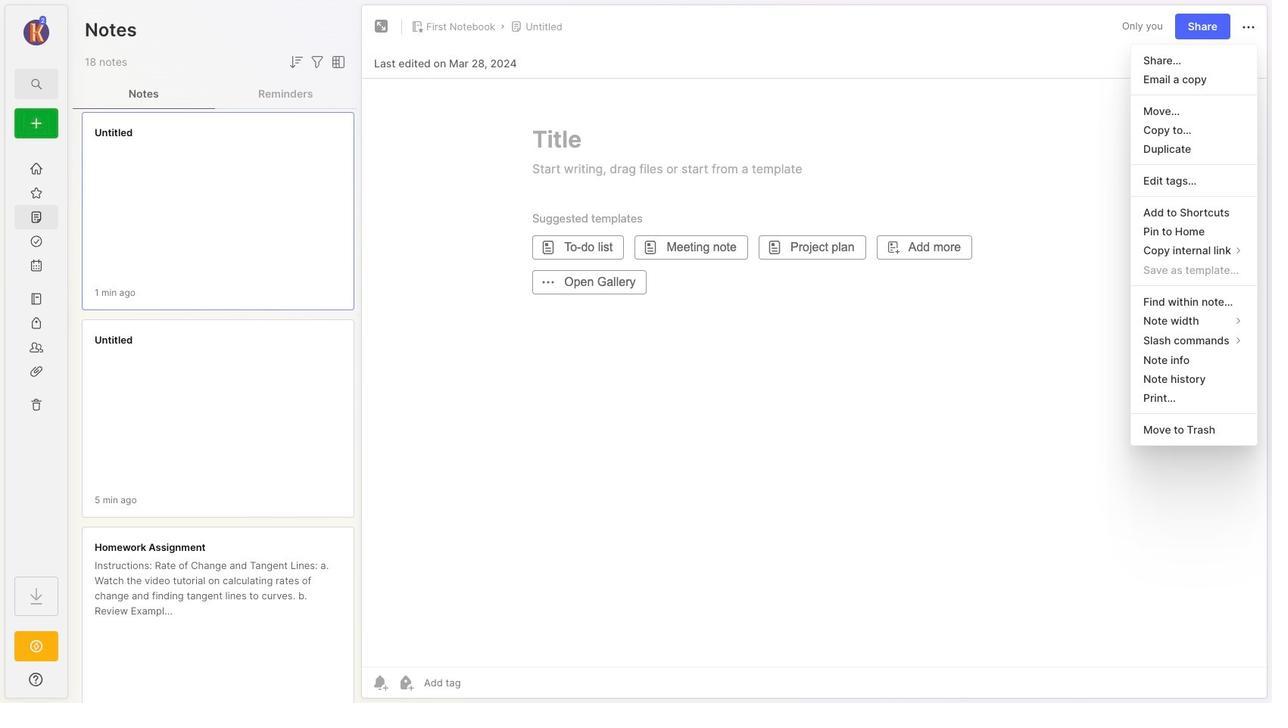 Task type: describe. For each thing, give the bounding box(es) containing it.
dropdown list menu
[[1132, 51, 1257, 439]]

main element
[[0, 0, 73, 704]]

WHAT'S NEW field
[[5, 668, 67, 692]]

More actions field
[[1240, 17, 1258, 36]]

Sort options field
[[287, 53, 305, 71]]

add filters image
[[308, 53, 326, 71]]

Note width field
[[1132, 311, 1257, 331]]

expand note image
[[373, 17, 391, 36]]

Add filters field
[[308, 53, 326, 71]]

add a reminder image
[[371, 674, 389, 692]]

Note Editor text field
[[362, 78, 1267, 667]]



Task type: vqa. For each thing, say whether or not it's contained in the screenshot.
Sort options field at left top
yes



Task type: locate. For each thing, give the bounding box(es) containing it.
Copy internal link field
[[1132, 241, 1257, 260]]

tree inside main element
[[5, 148, 67, 563]]

more actions image
[[1240, 18, 1258, 36]]

tree
[[5, 148, 67, 563]]

click to expand image
[[66, 676, 78, 694]]

note window element
[[361, 5, 1268, 699]]

tab list
[[73, 79, 357, 109]]

home image
[[29, 161, 44, 176]]

Add tag field
[[423, 676, 537, 690]]

add tag image
[[397, 674, 415, 692]]

Slash commands field
[[1132, 331, 1257, 351]]

View options field
[[326, 53, 348, 71]]

Account field
[[5, 14, 67, 48]]

upgrade image
[[27, 638, 45, 656]]

edit search image
[[27, 75, 45, 93]]



